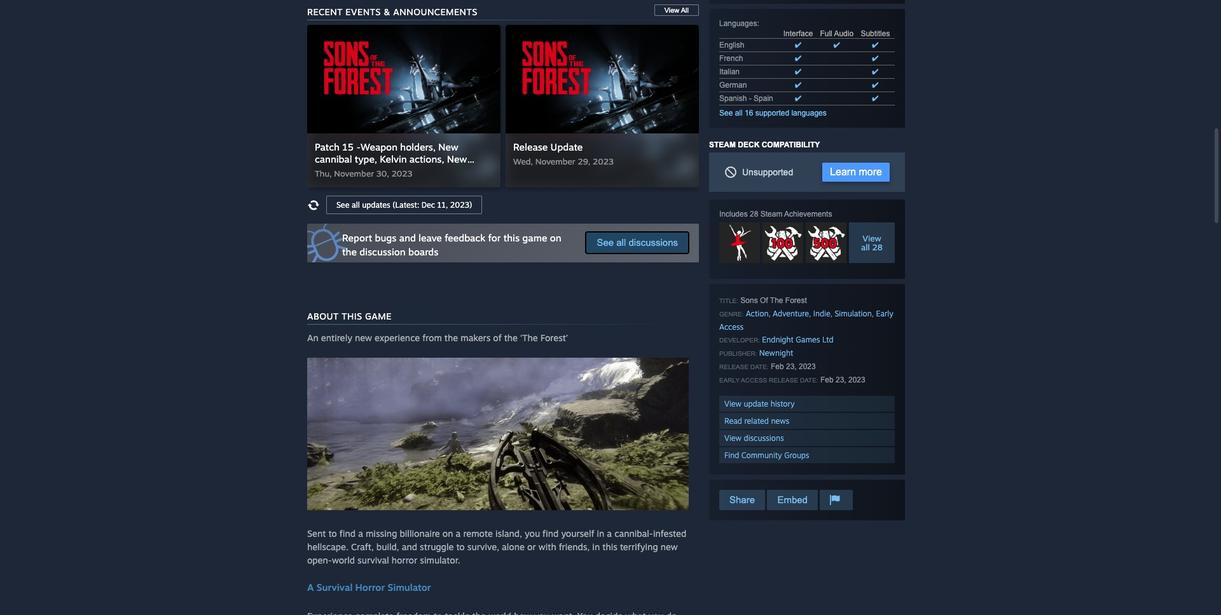 Task type: locate. For each thing, give the bounding box(es) containing it.
view up read
[[725, 400, 742, 409]]

steam up contractor image
[[761, 210, 783, 219]]

newnight
[[760, 349, 794, 358]]

view inside view all 28
[[863, 233, 882, 244]]

1 horizontal spatial see
[[597, 237, 614, 248]]

this right for at the left top of page
[[504, 232, 520, 244]]

and up "horror"
[[402, 542, 417, 553]]

1 horizontal spatial find
[[543, 529, 559, 539]]

1 horizontal spatial -
[[749, 94, 752, 103]]

release up history
[[769, 377, 799, 384]]

leave
[[419, 232, 442, 244]]

28 inside view all 28
[[873, 242, 883, 253]]

1 vertical spatial 28
[[873, 242, 883, 253]]

you
[[525, 529, 540, 539]]

, left simulation on the right of the page
[[831, 310, 833, 319]]

share link
[[720, 491, 765, 511]]

1 vertical spatial november
[[334, 169, 374, 179]]

a
[[307, 582, 314, 594]]

languages
[[792, 109, 827, 118]]

early inside developer: endnight games ltd publisher: newnight release date: feb 23, 2023 early access release date: feb 23, 2023
[[720, 377, 740, 384]]

see for see all 16 supported languages
[[720, 109, 733, 118]]

0 vertical spatial discussions
[[629, 237, 678, 248]]

3 , from the left
[[831, 310, 833, 319]]

30,
[[377, 169, 389, 179]]

update
[[551, 141, 583, 153]]

1 horizontal spatial steam
[[761, 210, 783, 219]]

0 vertical spatial date:
[[751, 364, 769, 371]]

announcements
[[393, 6, 478, 17]]

read
[[725, 417, 742, 426]]

in right 'friends,'
[[593, 542, 600, 553]]

a left cannibal- at bottom right
[[607, 529, 612, 539]]

all for 28
[[861, 242, 870, 253]]

1 vertical spatial early
[[720, 377, 740, 384]]

early down "publisher:" at the bottom
[[720, 377, 740, 384]]

, right "indie" on the right bottom of the page
[[872, 310, 874, 319]]

1 horizontal spatial on
[[550, 232, 562, 244]]

1 vertical spatial -
[[357, 141, 361, 153]]

2 vertical spatial see
[[597, 237, 614, 248]]

0 vertical spatial this
[[504, 232, 520, 244]]

the right the of
[[504, 333, 518, 344]]

1 vertical spatial and
[[399, 232, 416, 244]]

kelvin
[[380, 153, 407, 165]]

1 horizontal spatial a
[[456, 529, 461, 539]]

of
[[760, 296, 768, 305]]

0 horizontal spatial release
[[513, 141, 548, 153]]

see all 16 supported languages link
[[720, 109, 827, 118]]

new
[[439, 141, 459, 153], [447, 153, 467, 165]]

all inside view all 28
[[861, 242, 870, 253]]

release
[[513, 141, 548, 153], [720, 364, 749, 371], [769, 377, 799, 384]]

early right simulation on the right of the page
[[876, 309, 894, 319]]

0 horizontal spatial -
[[357, 141, 361, 153]]

early
[[876, 309, 894, 319], [720, 377, 740, 384]]

deck
[[738, 141, 760, 150]]

french
[[720, 54, 743, 63]]

0 horizontal spatial on
[[443, 529, 453, 539]]

view right the architect image
[[863, 233, 882, 244]]

1 horizontal spatial feb
[[821, 376, 834, 385]]

the inside report bugs and leave feedback for this game on the discussion boards
[[342, 246, 357, 258]]

new
[[355, 333, 372, 344], [661, 542, 678, 553]]

2023 down kelvin
[[392, 169, 413, 179]]

community
[[742, 451, 782, 461]]

bugs
[[375, 232, 397, 244]]

update
[[744, 400, 769, 409]]

friends,
[[559, 542, 590, 553]]

view down read
[[725, 434, 742, 443]]

0 vertical spatial on
[[550, 232, 562, 244]]

full
[[820, 29, 833, 38]]

1 vertical spatial on
[[443, 529, 453, 539]]

1 vertical spatial discussions
[[744, 434, 784, 443]]

spain
[[754, 94, 773, 103]]

new right the holders, on the top of page
[[439, 141, 459, 153]]

0 vertical spatial -
[[749, 94, 752, 103]]

publisher:
[[720, 351, 757, 358]]

survive,
[[468, 542, 499, 553]]

november
[[536, 157, 576, 167], [334, 169, 374, 179]]

steam left deck
[[709, 141, 736, 150]]

forest
[[786, 296, 807, 305]]

recent events & announcements
[[307, 6, 478, 17]]

2 horizontal spatial a
[[607, 529, 612, 539]]

simulation
[[835, 309, 872, 319]]

✔
[[795, 41, 802, 50], [834, 41, 840, 50], [872, 41, 879, 50], [795, 54, 802, 63], [872, 54, 879, 63], [795, 67, 802, 76], [872, 67, 879, 76], [795, 81, 802, 90], [872, 81, 879, 90], [795, 94, 802, 103], [872, 94, 879, 103]]

and
[[342, 165, 359, 178], [399, 232, 416, 244], [402, 542, 417, 553]]

and inside the patch 15 -weapon holders, new cannibal type, kelvin actions, new outfit and more
[[342, 165, 359, 178]]

access up update
[[741, 377, 767, 384]]

this inside report bugs and leave feedback for this game on the discussion boards
[[504, 232, 520, 244]]

release up 'wed,'
[[513, 141, 548, 153]]

release down "publisher:" at the bottom
[[720, 364, 749, 371]]

1 horizontal spatial to
[[456, 542, 465, 553]]

0 vertical spatial feb
[[771, 363, 784, 372]]

2 vertical spatial and
[[402, 542, 417, 553]]

28 right the architect image
[[873, 242, 883, 253]]

0 vertical spatial release
[[513, 141, 548, 153]]

1 horizontal spatial discussions
[[744, 434, 784, 443]]

1 horizontal spatial more
[[859, 167, 882, 178]]

1 vertical spatial to
[[456, 542, 465, 553]]

0 horizontal spatial see
[[337, 200, 350, 210]]

2 horizontal spatial see
[[720, 109, 733, 118]]

1 horizontal spatial early
[[876, 309, 894, 319]]

0 horizontal spatial 23,
[[786, 363, 797, 372]]

type,
[[355, 153, 377, 165]]

this down cannibal- at bottom right
[[603, 542, 618, 553]]

languages :
[[720, 19, 759, 28]]

1 vertical spatial see
[[337, 200, 350, 210]]

to up hellscape.
[[329, 529, 337, 539]]

to down remote
[[456, 542, 465, 553]]

0 horizontal spatial new
[[355, 333, 372, 344]]

0 vertical spatial 23,
[[786, 363, 797, 372]]

thu,
[[315, 169, 332, 179]]

groups
[[785, 451, 810, 461]]

see all updates (latest: dec 11, 2023)
[[337, 200, 472, 210]]

italian
[[720, 67, 740, 76]]

holders,
[[400, 141, 436, 153]]

contractor image
[[763, 223, 804, 263]]

on up struggle
[[443, 529, 453, 539]]

craft,
[[351, 542, 374, 553]]

0 horizontal spatial the
[[342, 246, 357, 258]]

action link
[[746, 309, 769, 319]]

hellscape.
[[307, 542, 349, 553]]

0 vertical spatial 28
[[750, 210, 759, 219]]

view for all
[[863, 233, 882, 244]]

1 horizontal spatial new
[[661, 542, 678, 553]]

0 horizontal spatial a
[[358, 529, 363, 539]]

new down this
[[355, 333, 372, 344]]

a
[[358, 529, 363, 539], [456, 529, 461, 539], [607, 529, 612, 539]]

15
[[342, 141, 354, 153]]

0 horizontal spatial date:
[[751, 364, 769, 371]]

0 horizontal spatial early
[[720, 377, 740, 384]]

1 vertical spatial date:
[[800, 377, 819, 384]]

- right the 15
[[357, 141, 361, 153]]

actions,
[[410, 153, 444, 165]]

1 vertical spatial new
[[661, 542, 678, 553]]

for
[[488, 232, 501, 244]]

0 vertical spatial to
[[329, 529, 337, 539]]

view
[[665, 6, 680, 14], [863, 233, 882, 244], [725, 400, 742, 409], [725, 434, 742, 443]]

1 vertical spatial this
[[603, 542, 618, 553]]

interface
[[784, 29, 813, 38]]

0 horizontal spatial this
[[504, 232, 520, 244]]

access down genre:
[[720, 323, 744, 332]]

1 vertical spatial release
[[720, 364, 749, 371]]

1 vertical spatial in
[[593, 542, 600, 553]]

endnight
[[762, 335, 794, 345]]

,
[[769, 310, 771, 319], [809, 310, 811, 319], [831, 310, 833, 319], [872, 310, 874, 319]]

in right yourself
[[597, 529, 605, 539]]

1 find from the left
[[340, 529, 356, 539]]

1 horizontal spatial 28
[[873, 242, 883, 253]]

find up "craft,"
[[340, 529, 356, 539]]

date: down the newnight link
[[751, 364, 769, 371]]

new down infested
[[661, 542, 678, 553]]

find community groups
[[725, 451, 810, 461]]

the
[[770, 296, 783, 305]]

and right outfit
[[342, 165, 359, 178]]

simulator
[[388, 582, 431, 594]]

0 horizontal spatial more
[[361, 165, 384, 178]]

0 vertical spatial access
[[720, 323, 744, 332]]

0 vertical spatial early
[[876, 309, 894, 319]]

game
[[365, 311, 392, 322]]

read related news link
[[720, 414, 895, 429]]

the
[[342, 246, 357, 258], [445, 333, 458, 344], [504, 333, 518, 344]]

terrifying
[[620, 542, 658, 553]]

the down report on the left of the page
[[342, 246, 357, 258]]

on
[[550, 232, 562, 244], [443, 529, 453, 539]]

0 vertical spatial steam
[[709, 141, 736, 150]]

, down the
[[769, 310, 771, 319]]

0 horizontal spatial find
[[340, 529, 356, 539]]

0 vertical spatial november
[[536, 157, 576, 167]]

0 horizontal spatial 28
[[750, 210, 759, 219]]

horror
[[355, 582, 385, 594]]

1 horizontal spatial this
[[603, 542, 618, 553]]

more
[[361, 165, 384, 178], [859, 167, 882, 178]]

1 horizontal spatial date:
[[800, 377, 819, 384]]

learn
[[830, 167, 856, 178]]

1 vertical spatial feb
[[821, 376, 834, 385]]

1 , from the left
[[769, 310, 771, 319]]

and up boards on the top left of the page
[[399, 232, 416, 244]]

find up with
[[543, 529, 559, 539]]

23,
[[786, 363, 797, 372], [836, 376, 847, 385]]

audio
[[834, 29, 854, 38]]

the right 'from'
[[445, 333, 458, 344]]

2 a from the left
[[456, 529, 461, 539]]

1 horizontal spatial release
[[720, 364, 749, 371]]

forest'
[[541, 333, 568, 344]]

newnight link
[[760, 349, 794, 358]]

report
[[342, 232, 372, 244]]

23, up "view update history" link
[[836, 376, 847, 385]]

0 horizontal spatial steam
[[709, 141, 736, 150]]

a up "craft,"
[[358, 529, 363, 539]]

a left remote
[[456, 529, 461, 539]]

1 vertical spatial 23,
[[836, 376, 847, 385]]

23, down newnight
[[786, 363, 797, 372]]

1 vertical spatial access
[[741, 377, 767, 384]]

view for update
[[725, 400, 742, 409]]

0 horizontal spatial november
[[334, 169, 374, 179]]

november down type,
[[334, 169, 374, 179]]

read related news
[[725, 417, 790, 426]]

genre:
[[720, 311, 744, 318]]

date: up "view update history" link
[[800, 377, 819, 384]]

- left the spain
[[749, 94, 752, 103]]

feb up "view update history" link
[[821, 376, 834, 385]]

early access link
[[720, 309, 894, 332]]

1 horizontal spatial november
[[536, 157, 576, 167]]

2 vertical spatial release
[[769, 377, 799, 384]]

on right game
[[550, 232, 562, 244]]

feb down the newnight link
[[771, 363, 784, 372]]

, left indie link
[[809, 310, 811, 319]]

28 right includes
[[750, 210, 759, 219]]

-
[[749, 94, 752, 103], [357, 141, 361, 153]]

november down release update in the top left of the page
[[536, 157, 576, 167]]

0 vertical spatial and
[[342, 165, 359, 178]]

view left all
[[665, 6, 680, 14]]

architect image
[[806, 223, 847, 263]]

0 vertical spatial see
[[720, 109, 733, 118]]



Task type: describe. For each thing, give the bounding box(es) containing it.
a survival horror simulator
[[307, 582, 431, 594]]

weapon
[[361, 141, 398, 153]]

0 vertical spatial new
[[355, 333, 372, 344]]

view all
[[665, 6, 689, 14]]

learn more
[[830, 167, 882, 178]]

struggle
[[420, 542, 454, 553]]

0 horizontal spatial feb
[[771, 363, 784, 372]]

on inside report bugs and leave feedback for this game on the discussion boards
[[550, 232, 562, 244]]

simulator.
[[420, 555, 460, 566]]

and inside "sent to find a missing billionaire on a remote island, you find yourself in a cannibal-infested hellscape. craft, build, and struggle to survive, alone or with friends, in this terrifying new open-world survival horror simulator."
[[402, 542, 417, 553]]

view for discussions
[[725, 434, 742, 443]]

this
[[342, 311, 362, 322]]

dec
[[422, 200, 435, 210]]

all for 16
[[735, 109, 743, 118]]

adventure
[[773, 309, 809, 319]]

more inside the patch 15 -weapon holders, new cannibal type, kelvin actions, new outfit and more
[[361, 165, 384, 178]]

release update
[[513, 141, 583, 153]]

view discussions
[[725, 434, 784, 443]]

early access
[[720, 309, 894, 332]]

events
[[346, 6, 381, 17]]

all
[[681, 6, 689, 14]]

1 horizontal spatial 23,
[[836, 376, 847, 385]]

title:
[[720, 298, 739, 305]]

from
[[423, 333, 442, 344]]

view update history
[[725, 400, 795, 409]]

2023 up "view update history" link
[[849, 376, 866, 385]]

makers
[[461, 333, 491, 344]]

adventure link
[[773, 309, 809, 319]]

2 horizontal spatial release
[[769, 377, 799, 384]]

patch 15 -weapon holders, new cannibal type, kelvin actions, new outfit and more
[[315, 141, 467, 178]]

2023 down games
[[799, 363, 816, 372]]

early inside 'early access'
[[876, 309, 894, 319]]

entirely
[[321, 333, 352, 344]]

learn more link
[[823, 163, 890, 182]]

survival
[[358, 555, 389, 566]]

patch
[[315, 141, 340, 153]]

view all 28
[[861, 233, 883, 253]]

indie link
[[814, 309, 831, 319]]

yourself
[[561, 529, 595, 539]]

new right actions,
[[447, 153, 467, 165]]

embed
[[778, 495, 808, 506]]

full audio
[[820, 29, 854, 38]]

games
[[796, 335, 820, 345]]

2023 right 29,
[[593, 157, 614, 167]]

find community groups link
[[720, 448, 895, 464]]

ltd
[[823, 335, 834, 345]]

includes
[[720, 210, 748, 219]]

indie
[[814, 309, 831, 319]]

thu, november 30, 2023
[[315, 169, 413, 179]]

feedback
[[445, 232, 486, 244]]

experience
[[375, 333, 420, 344]]

november for 15
[[334, 169, 374, 179]]

1 vertical spatial steam
[[761, 210, 783, 219]]

island,
[[496, 529, 522, 539]]

access inside developer: endnight games ltd publisher: newnight release date: feb 23, 2023 early access release date: feb 23, 2023
[[741, 377, 767, 384]]

includes 28 steam achievements
[[720, 210, 832, 219]]

horror
[[392, 555, 418, 566]]

and inside report bugs and leave feedback for this game on the discussion boards
[[399, 232, 416, 244]]

action , adventure , indie , simulation ,
[[746, 309, 876, 319]]

see for see all discussions
[[597, 237, 614, 248]]

all for discussions
[[617, 237, 626, 248]]

4 , from the left
[[872, 310, 874, 319]]

view update history link
[[720, 396, 895, 412]]

build,
[[377, 542, 399, 553]]

with
[[539, 542, 556, 553]]

survival
[[317, 582, 353, 594]]

german
[[720, 81, 747, 90]]

sent to find a missing billionaire on a remote island, you find yourself in a cannibal-infested hellscape. craft, build, and struggle to survive, alone or with friends, in this terrifying new open-world survival horror simulator.
[[307, 529, 687, 566]]

alone
[[502, 542, 525, 553]]

cannibal
[[315, 153, 352, 165]]

sons
[[741, 296, 758, 305]]

:
[[757, 19, 759, 28]]

november for update
[[536, 157, 576, 167]]

3 a from the left
[[607, 529, 612, 539]]

on inside "sent to find a missing billionaire on a remote island, you find yourself in a cannibal-infested hellscape. craft, build, and struggle to survive, alone or with friends, in this terrifying new open-world survival horror simulator."
[[443, 529, 453, 539]]

1 a from the left
[[358, 529, 363, 539]]

find
[[725, 451, 739, 461]]

missing
[[366, 529, 397, 539]]

this inside "sent to find a missing billionaire on a remote island, you find yourself in a cannibal-infested hellscape. craft, build, and struggle to survive, alone or with friends, in this terrifying new open-world survival horror simulator."
[[603, 542, 618, 553]]

developer:
[[720, 337, 760, 344]]

view for all
[[665, 6, 680, 14]]

2 horizontal spatial the
[[504, 333, 518, 344]]

2023)
[[450, 200, 472, 210]]

related
[[745, 417, 769, 426]]

steam deck compatibility
[[709, 141, 820, 150]]

see all discussions link
[[586, 232, 690, 254]]

game
[[523, 232, 547, 244]]

report bugs and leave feedback for this game on the discussion boards
[[342, 232, 562, 258]]

'the
[[520, 333, 538, 344]]

all for updates
[[352, 200, 360, 210]]

access inside 'early access'
[[720, 323, 744, 332]]

cannibal-
[[615, 529, 653, 539]]

wed,
[[513, 157, 533, 167]]

0 horizontal spatial to
[[329, 529, 337, 539]]

1 horizontal spatial the
[[445, 333, 458, 344]]

billionaire
[[400, 529, 440, 539]]

29,
[[578, 157, 591, 167]]

- inside the patch 15 -weapon holders, new cannibal type, kelvin actions, new outfit and more
[[357, 141, 361, 153]]

subtitles
[[861, 29, 890, 38]]

about
[[307, 311, 339, 322]]

sent
[[307, 529, 326, 539]]

2 find from the left
[[543, 529, 559, 539]]

languages
[[720, 19, 757, 28]]

english
[[720, 41, 745, 50]]

unsupported
[[742, 167, 793, 178]]

infested
[[653, 529, 687, 539]]

simulation link
[[835, 309, 872, 319]]

spanish - spain
[[720, 94, 773, 103]]

endnight games ltd link
[[762, 335, 834, 345]]

embed link
[[767, 491, 818, 511]]

new inside "sent to find a missing billionaire on a remote island, you find yourself in a cannibal-infested hellscape. craft, build, and struggle to survive, alone or with friends, in this terrifying new open-world survival horror simulator."
[[661, 542, 678, 553]]

see for see all updates (latest: dec 11, 2023)
[[337, 200, 350, 210]]

chivalry is not dead image
[[720, 223, 760, 263]]

2 , from the left
[[809, 310, 811, 319]]

0 horizontal spatial discussions
[[629, 237, 678, 248]]

0 vertical spatial in
[[597, 529, 605, 539]]



Task type: vqa. For each thing, say whether or not it's contained in the screenshot.
(1)
no



